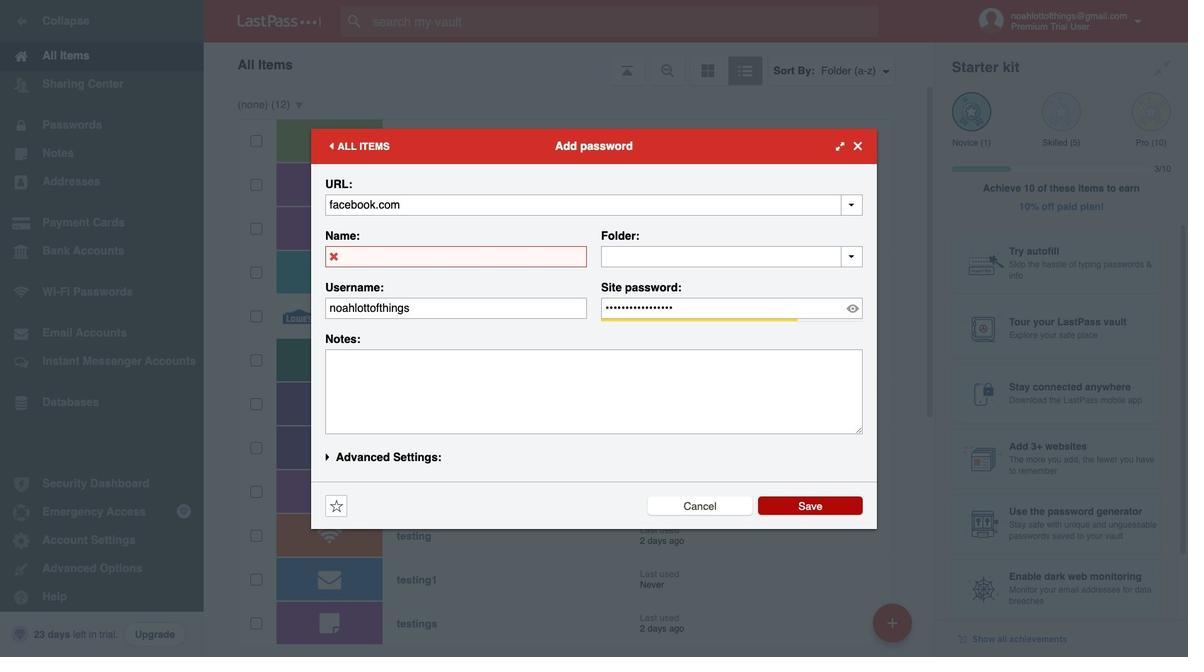 Task type: describe. For each thing, give the bounding box(es) containing it.
vault options navigation
[[204, 42, 935, 85]]



Task type: locate. For each thing, give the bounding box(es) containing it.
new item navigation
[[868, 599, 921, 657]]

dialog
[[311, 128, 877, 529]]

search my vault text field
[[341, 6, 906, 37]]

None password field
[[601, 297, 863, 319]]

None text field
[[325, 194, 863, 215], [325, 246, 587, 267], [601, 246, 863, 267], [325, 297, 587, 319], [325, 349, 863, 434], [325, 194, 863, 215], [325, 246, 587, 267], [601, 246, 863, 267], [325, 297, 587, 319], [325, 349, 863, 434]]

lastpass image
[[238, 15, 321, 28]]

main navigation navigation
[[0, 0, 204, 657]]

new item image
[[888, 618, 898, 628]]

Search search field
[[341, 6, 906, 37]]



